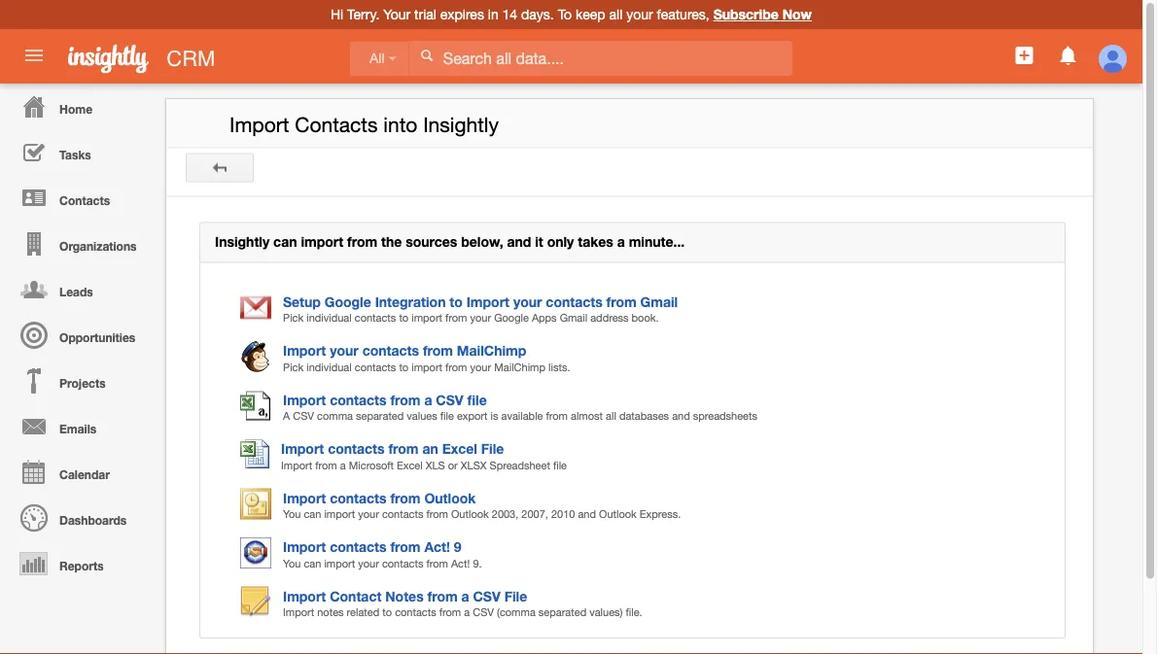 Task type: locate. For each thing, give the bounding box(es) containing it.
1 vertical spatial pick
[[283, 361, 304, 374]]

individual up comma
[[307, 361, 352, 374]]

opportunities link
[[5, 312, 156, 358]]

0 horizontal spatial google
[[325, 294, 371, 310]]

all
[[610, 6, 623, 22], [606, 410, 617, 423]]

0 horizontal spatial excel
[[397, 459, 423, 472]]

to inside import contact notes from a csv file import notes related to contacts from a csv (comma separated values) file.
[[383, 607, 392, 619]]

import inside setup google integration to import your contacts from gmail pick individual contacts to import from your google apps gmail address book.
[[412, 312, 443, 324]]

text file image up outlook image
[[240, 440, 281, 469]]

and right databases
[[672, 410, 691, 423]]

0 vertical spatial you
[[283, 508, 301, 521]]

import
[[230, 113, 289, 137], [467, 294, 510, 310], [283, 343, 326, 359], [283, 392, 326, 408], [281, 441, 324, 457], [281, 459, 313, 472], [283, 490, 326, 506], [283, 540, 326, 556], [283, 589, 326, 605], [283, 607, 314, 619]]

0 vertical spatial mailchimp
[[457, 343, 527, 359]]

0 horizontal spatial gmail
[[560, 312, 588, 324]]

2 vertical spatial file
[[554, 459, 567, 472]]

2 individual from the top
[[307, 361, 352, 374]]

mailchimp down setup google integration to import your contacts from gmail pick individual contacts to import from your google apps gmail address book.
[[457, 343, 527, 359]]

your inside import contacts from outlook you can import your contacts from outlook 2003, 2007, 2010 and outlook express.
[[358, 508, 379, 521]]

gmail image
[[240, 292, 283, 324]]

2 pick from the top
[[283, 361, 304, 374]]

0 horizontal spatial file
[[441, 410, 454, 423]]

all right keep
[[610, 6, 623, 22]]

1 text file image from the top
[[240, 391, 283, 422]]

in
[[488, 6, 499, 22]]

file up export
[[468, 392, 487, 408]]

and inside 'import contacts from a csv file a csv comma separated values file export is available from almost all databases and spreadsheets'
[[672, 410, 691, 423]]

1 horizontal spatial excel
[[442, 441, 478, 457]]

text file image
[[240, 391, 283, 422], [240, 440, 281, 469]]

gmail right the apps on the top left of page
[[560, 312, 588, 324]]

1 vertical spatial text file image
[[240, 440, 281, 469]]

from up values
[[391, 392, 421, 408]]

a
[[283, 410, 290, 423]]

databases
[[620, 410, 669, 423]]

contacts up comma
[[330, 392, 387, 408]]

pick inside setup google integration to import your contacts from gmail pick individual contacts to import from your google apps gmail address book.
[[283, 312, 304, 324]]

is
[[491, 410, 499, 423]]

1 vertical spatial separated
[[539, 607, 587, 619]]

outlook
[[425, 490, 476, 506], [451, 508, 489, 521], [599, 508, 637, 521]]

you
[[283, 508, 301, 521], [283, 558, 301, 570]]

1 horizontal spatial act!
[[451, 558, 470, 570]]

0 vertical spatial text file image
[[240, 391, 283, 422]]

import for import contacts from a csv file a csv comma separated values file export is available from almost all databases and spreadsheets
[[283, 392, 326, 408]]

opportunities
[[59, 331, 136, 344]]

14
[[503, 6, 518, 22]]

from
[[347, 234, 378, 250], [607, 294, 637, 310], [446, 312, 468, 324], [423, 343, 453, 359], [446, 361, 468, 374], [391, 392, 421, 408], [546, 410, 568, 423], [389, 441, 419, 457], [315, 459, 337, 472], [391, 490, 421, 506], [427, 508, 448, 521], [391, 540, 421, 556], [427, 558, 448, 570], [428, 589, 458, 605], [440, 607, 461, 619]]

can up setup
[[274, 234, 297, 250]]

contacts left into
[[295, 113, 378, 137]]

your down import contacts from act! 9 link
[[358, 558, 379, 570]]

contacts up notes
[[382, 558, 424, 570]]

contacts up organizations link
[[59, 194, 110, 207]]

contacts up microsoft
[[328, 441, 385, 457]]

all right "almost" in the bottom of the page
[[606, 410, 617, 423]]

import
[[301, 234, 344, 250], [412, 312, 443, 324], [412, 361, 443, 374], [324, 508, 355, 521], [324, 558, 355, 570]]

excel
[[442, 441, 478, 457], [397, 459, 423, 472]]

terry.
[[347, 6, 380, 22]]

2 you from the top
[[283, 558, 301, 570]]

import for import contacts from act! 9 you can import your contacts from act! 9.
[[283, 540, 326, 556]]

1 vertical spatial file
[[505, 589, 528, 605]]

contacts down import your contacts from mailchimp link
[[355, 361, 396, 374]]

a up values
[[425, 392, 432, 408]]

0 horizontal spatial act!
[[425, 540, 450, 556]]

csv up the (comma
[[473, 589, 501, 605]]

0 vertical spatial file
[[481, 441, 504, 457]]

outlook left express.
[[599, 508, 637, 521]]

to right integration
[[450, 294, 463, 310]]

file
[[468, 392, 487, 408], [441, 410, 454, 423], [554, 459, 567, 472]]

from up import contact notes from a csv file link
[[391, 540, 421, 556]]

notes
[[317, 607, 344, 619]]

from down setup google integration to import your contacts from gmail link
[[446, 312, 468, 324]]

from left microsoft
[[315, 459, 337, 472]]

related
[[347, 607, 380, 619]]

contacts up import contacts from a csv file link
[[363, 343, 419, 359]]

1 you from the top
[[283, 508, 301, 521]]

0 horizontal spatial contacts
[[59, 194, 110, 207]]

pick up the a
[[283, 361, 304, 374]]

a inside 'import contacts from a csv file a csv comma separated values file export is available from almost all databases and spreadsheets'
[[425, 392, 432, 408]]

0 vertical spatial excel
[[442, 441, 478, 457]]

csv right the a
[[293, 410, 314, 423]]

contacts down microsoft
[[330, 490, 387, 506]]

the
[[381, 234, 402, 250]]

all inside 'import contacts from a csv file a csv comma separated values file export is available from almost all databases and spreadsheets'
[[606, 410, 617, 423]]

2 horizontal spatial and
[[672, 410, 691, 423]]

1 horizontal spatial gmail
[[641, 294, 678, 310]]

mailchimp
[[457, 343, 527, 359], [494, 361, 546, 374]]

contacts
[[295, 113, 378, 137], [59, 194, 110, 207]]

1 vertical spatial all
[[606, 410, 617, 423]]

1 horizontal spatial contacts
[[295, 113, 378, 137]]

google right setup
[[325, 294, 371, 310]]

import inside 'import contacts from a csv file a csv comma separated values file export is available from almost all databases and spreadsheets'
[[283, 392, 326, 408]]

import down import your contacts from mailchimp link
[[412, 361, 443, 374]]

1 pick from the top
[[283, 312, 304, 324]]

reports link
[[5, 541, 156, 587]]

navigation
[[0, 84, 156, 587]]

comma
[[317, 410, 353, 423]]

import contacts from outlook link
[[283, 490, 476, 506]]

into
[[384, 113, 418, 137]]

from left 'the'
[[347, 234, 378, 250]]

csv
[[436, 392, 464, 408], [293, 410, 314, 423], [473, 589, 501, 605], [473, 607, 494, 619]]

gmail up book.
[[641, 294, 678, 310]]

hi terry. your trial expires in 14 days. to keep all your features, subscribe now
[[331, 6, 812, 22]]

import inside setup google integration to import your contacts from gmail pick individual contacts to import from your google apps gmail address book.
[[467, 294, 510, 310]]

1 vertical spatial and
[[672, 410, 691, 423]]

separated down import contacts from a csv file link
[[356, 410, 404, 423]]

csv up export
[[436, 392, 464, 408]]

import contact notes from a csv file import notes related to contacts from a csv (comma separated values) file.
[[283, 589, 643, 619]]

and left 'it'
[[507, 234, 532, 250]]

import inside import your contacts from mailchimp pick individual contacts to import from your mailchimp lists.
[[412, 361, 443, 374]]

google
[[325, 294, 371, 310], [494, 312, 529, 324]]

0 horizontal spatial separated
[[356, 410, 404, 423]]

2003,
[[492, 508, 519, 521]]

mailchimp left lists.
[[494, 361, 546, 374]]

from down the xls
[[427, 508, 448, 521]]

pick inside import your contacts from mailchimp pick individual contacts to import from your mailchimp lists.
[[283, 361, 304, 374]]

0 vertical spatial contacts
[[295, 113, 378, 137]]

and right 2010
[[578, 508, 596, 521]]

insightly
[[423, 113, 499, 137], [215, 234, 270, 250]]

csv left the (comma
[[473, 607, 494, 619]]

individual down setup
[[307, 312, 352, 324]]

insightly can import from the sources below, and it only takes a minute...
[[215, 234, 685, 250]]

your up the apps on the top left of page
[[514, 294, 542, 310]]

contacts down import contacts from outlook link
[[382, 508, 424, 521]]

1 vertical spatial google
[[494, 312, 529, 324]]

calendar
[[59, 468, 110, 482]]

act! left 9
[[425, 540, 450, 556]]

navigation containing home
[[0, 84, 156, 587]]

you up act image
[[283, 508, 301, 521]]

a inside import contacts from an excel file import from a microsoft excel xls or xlsx spreadsheet file
[[340, 459, 346, 472]]

lists.
[[549, 361, 571, 374]]

0 vertical spatial insightly
[[423, 113, 499, 137]]

1 horizontal spatial and
[[578, 508, 596, 521]]

export
[[457, 410, 488, 423]]

your inside import contacts from act! 9 you can import your contacts from act! 9.
[[358, 558, 379, 570]]

import inside import your contacts from mailchimp pick individual contacts to import from your mailchimp lists.
[[283, 343, 326, 359]]

excel up or
[[442, 441, 478, 457]]

0 vertical spatial can
[[274, 234, 297, 250]]

keep
[[576, 6, 606, 22]]

outlook image
[[240, 489, 283, 520]]

0 vertical spatial individual
[[307, 312, 352, 324]]

pick
[[283, 312, 304, 324], [283, 361, 304, 374]]

import down import contacts from act! 9 link
[[324, 558, 355, 570]]

dashboards link
[[5, 495, 156, 541]]

separated inside 'import contacts from a csv file a csv comma separated values file export is available from almost all databases and spreadsheets'
[[356, 410, 404, 423]]

insightly right into
[[423, 113, 499, 137]]

contacts inside import contacts from an excel file import from a microsoft excel xls or xlsx spreadsheet file
[[328, 441, 385, 457]]

a
[[618, 234, 625, 250], [425, 392, 432, 408], [340, 459, 346, 472], [462, 589, 470, 605], [464, 607, 470, 619]]

import down import contacts from outlook link
[[324, 508, 355, 521]]

from down import contacts from an excel file import from a microsoft excel xls or xlsx spreadsheet file
[[391, 490, 421, 506]]

can right act image
[[304, 558, 321, 570]]

0 vertical spatial pick
[[283, 312, 304, 324]]

your
[[627, 6, 653, 22], [514, 294, 542, 310], [470, 312, 491, 324], [330, 343, 359, 359], [470, 361, 491, 374], [358, 508, 379, 521], [358, 558, 379, 570]]

0 vertical spatial separated
[[356, 410, 404, 423]]

act! down 9
[[451, 558, 470, 570]]

gmail
[[641, 294, 678, 310], [560, 312, 588, 324]]

now
[[783, 6, 812, 22]]

1 vertical spatial you
[[283, 558, 301, 570]]

import inside import contacts from act! 9 you can import your contacts from act! 9.
[[324, 558, 355, 570]]

to
[[558, 6, 572, 22]]

individual
[[307, 312, 352, 324], [307, 361, 352, 374]]

2010
[[552, 508, 575, 521]]

import contacts from a csv file a csv comma separated values file export is available from almost all databases and spreadsheets
[[283, 392, 758, 423]]

2 text file image from the top
[[240, 440, 281, 469]]

pick down setup
[[283, 312, 304, 324]]

a left microsoft
[[340, 459, 346, 472]]

text file image down 'linkedin' icon
[[240, 391, 283, 422]]

file up xlsx
[[481, 441, 504, 457]]

1 horizontal spatial file
[[468, 392, 487, 408]]

1 vertical spatial gmail
[[560, 312, 588, 324]]

to down notes
[[383, 607, 392, 619]]

contacts up the apps on the top left of page
[[546, 294, 603, 310]]

individual inside setup google integration to import your contacts from gmail pick individual contacts to import from your google apps gmail address book.
[[307, 312, 352, 324]]

file right the spreadsheet
[[554, 459, 567, 472]]

contacts
[[546, 294, 603, 310], [355, 312, 396, 324], [363, 343, 419, 359], [355, 361, 396, 374], [330, 392, 387, 408], [328, 441, 385, 457], [330, 490, 387, 506], [382, 508, 424, 521], [330, 540, 387, 556], [382, 558, 424, 570], [395, 607, 437, 619]]

all
[[370, 51, 385, 66]]

file right values
[[441, 410, 454, 423]]

import contacts from act! 9 you can import your contacts from act! 9.
[[283, 540, 482, 570]]

your down import contacts from outlook link
[[358, 508, 379, 521]]

hi
[[331, 6, 344, 22]]

1 vertical spatial insightly
[[215, 234, 270, 250]]

google left the apps on the top left of page
[[494, 312, 529, 324]]

contacts down import contact notes from a csv file link
[[395, 607, 437, 619]]

import inside import contacts from act! 9 you can import your contacts from act! 9.
[[283, 540, 326, 556]]

2 vertical spatial can
[[304, 558, 321, 570]]

separated left the values)
[[539, 607, 587, 619]]

2 horizontal spatial file
[[554, 459, 567, 472]]

values
[[407, 410, 438, 423]]

2 vertical spatial and
[[578, 508, 596, 521]]

excel down import contacts from an excel file link
[[397, 459, 423, 472]]

from down import contact notes from a csv file link
[[440, 607, 461, 619]]

outlook up 9
[[451, 508, 489, 521]]

import inside import contacts from outlook you can import your contacts from outlook 2003, 2007, 2010 and outlook express.
[[324, 508, 355, 521]]

to down import your contacts from mailchimp link
[[399, 361, 409, 374]]

1 individual from the top
[[307, 312, 352, 324]]

1 vertical spatial can
[[304, 508, 321, 521]]

linkedin image
[[240, 342, 283, 373]]

1 vertical spatial individual
[[307, 361, 352, 374]]

insightly up gmail image
[[215, 234, 270, 250]]

1 horizontal spatial separated
[[539, 607, 587, 619]]

0 vertical spatial and
[[507, 234, 532, 250]]

can
[[274, 234, 297, 250], [304, 508, 321, 521], [304, 558, 321, 570]]

contacts inside import contact notes from a csv file import notes related to contacts from a csv (comma separated values) file.
[[395, 607, 437, 619]]

and
[[507, 234, 532, 250], [672, 410, 691, 423], [578, 508, 596, 521]]

import for import contact notes from a csv file import notes related to contacts from a csv (comma separated values) file.
[[283, 589, 326, 605]]

import up setup
[[301, 234, 344, 250]]

can right outlook image
[[304, 508, 321, 521]]

import inside import contacts from outlook you can import your contacts from outlook 2003, 2007, 2010 and outlook express.
[[283, 490, 326, 506]]

you up notes image
[[283, 558, 301, 570]]

file up the (comma
[[505, 589, 528, 605]]

import down integration
[[412, 312, 443, 324]]



Task type: describe. For each thing, give the bounding box(es) containing it.
0 vertical spatial google
[[325, 294, 371, 310]]

minute...
[[629, 234, 685, 250]]

to down integration
[[399, 312, 409, 324]]

9
[[454, 540, 462, 556]]

file inside import contact notes from a csv file import notes related to contacts from a csv (comma separated values) file.
[[505, 589, 528, 605]]

it
[[535, 234, 544, 250]]

days.
[[522, 6, 554, 22]]

calendar link
[[5, 450, 156, 495]]

an
[[423, 441, 439, 457]]

xls
[[426, 459, 445, 472]]

can inside import contacts from outlook you can import your contacts from outlook 2003, 2007, 2010 and outlook express.
[[304, 508, 321, 521]]

import contacts from act! 9 link
[[283, 540, 462, 556]]

reports
[[59, 559, 104, 573]]

1 horizontal spatial google
[[494, 312, 529, 324]]

0 horizontal spatial insightly
[[215, 234, 270, 250]]

import contact notes from a csv file link
[[283, 589, 528, 605]]

leads
[[59, 285, 93, 299]]

import contacts from outlook you can import your contacts from outlook 2003, 2007, 2010 and outlook express.
[[283, 490, 681, 521]]

projects
[[59, 377, 106, 390]]

Search all data.... text field
[[409, 41, 793, 76]]

all link
[[350, 41, 409, 76]]

only
[[547, 234, 574, 250]]

setup google integration to import your contacts from gmail link
[[283, 294, 678, 310]]

can inside import contacts from act! 9 you can import your contacts from act! 9.
[[304, 558, 321, 570]]

available
[[502, 410, 543, 423]]

address
[[591, 312, 629, 324]]

home link
[[5, 84, 156, 129]]

your up export
[[470, 361, 491, 374]]

your
[[384, 6, 411, 22]]

1 vertical spatial act!
[[451, 558, 470, 570]]

emails link
[[5, 404, 156, 450]]

contacts link
[[5, 175, 156, 221]]

organizations link
[[5, 221, 156, 267]]

to inside import your contacts from mailchimp pick individual contacts to import from your mailchimp lists.
[[399, 361, 409, 374]]

dashboards
[[59, 514, 127, 527]]

notes
[[386, 589, 424, 605]]

xlsx
[[461, 459, 487, 472]]

tasks
[[59, 148, 91, 162]]

express.
[[640, 508, 681, 521]]

import for import your contacts from mailchimp pick individual contacts to import from your mailchimp lists.
[[283, 343, 326, 359]]

file inside import contacts from an excel file import from a microsoft excel xls or xlsx spreadsheet file
[[554, 459, 567, 472]]

sources
[[406, 234, 458, 250]]

0 vertical spatial file
[[468, 392, 487, 408]]

you inside import contacts from act! 9 you can import your contacts from act! 9.
[[283, 558, 301, 570]]

subscribe now link
[[714, 6, 812, 22]]

or
[[448, 459, 458, 472]]

from left an
[[389, 441, 419, 457]]

individual inside import your contacts from mailchimp pick individual contacts to import from your mailchimp lists.
[[307, 361, 352, 374]]

2007,
[[522, 508, 549, 521]]

microsoft
[[349, 459, 394, 472]]

values)
[[590, 607, 623, 619]]

crm
[[167, 46, 215, 71]]

1 vertical spatial file
[[441, 410, 454, 423]]

integration
[[375, 294, 446, 310]]

import your contacts from mailchimp pick individual contacts to import from your mailchimp lists.
[[283, 343, 571, 374]]

1 horizontal spatial insightly
[[423, 113, 499, 137]]

from left 9.
[[427, 558, 448, 570]]

your down setup google integration to import your contacts from gmail link
[[470, 312, 491, 324]]

(comma
[[497, 607, 536, 619]]

1 vertical spatial mailchimp
[[494, 361, 546, 374]]

import for import contacts into insightly
[[230, 113, 289, 137]]

contacts inside 'import contacts from a csv file a csv comma separated values file export is available from almost all databases and spreadsheets'
[[330, 392, 387, 408]]

you inside import contacts from outlook you can import your contacts from outlook 2003, 2007, 2010 and outlook express.
[[283, 508, 301, 521]]

leads link
[[5, 267, 156, 312]]

trial
[[415, 6, 437, 22]]

a left the (comma
[[464, 607, 470, 619]]

import contacts from an excel file import from a microsoft excel xls or xlsx spreadsheet file
[[281, 441, 567, 472]]

import for import contacts from an excel file import from a microsoft excel xls or xlsx spreadsheet file
[[281, 441, 324, 457]]

from left "almost" in the bottom of the page
[[546, 410, 568, 423]]

projects link
[[5, 358, 156, 404]]

apps
[[532, 312, 557, 324]]

notifications image
[[1057, 44, 1081, 67]]

organizations
[[59, 239, 137, 253]]

white image
[[420, 49, 434, 62]]

file.
[[626, 607, 643, 619]]

import contacts from an excel file link
[[281, 441, 504, 457]]

expires
[[441, 6, 484, 22]]

book.
[[632, 312, 659, 324]]

import contacts from a csv file link
[[283, 392, 487, 408]]

act image
[[240, 538, 283, 569]]

contact
[[330, 589, 382, 605]]

your up import contacts from a csv file link
[[330, 343, 359, 359]]

from up address
[[607, 294, 637, 310]]

almost
[[571, 410, 603, 423]]

9.
[[473, 558, 482, 570]]

1 vertical spatial contacts
[[59, 194, 110, 207]]

import contacts into insightly
[[230, 113, 499, 137]]

tasks link
[[5, 129, 156, 175]]

outlook down or
[[425, 490, 476, 506]]

0 vertical spatial gmail
[[641, 294, 678, 310]]

setup google integration to import your contacts from gmail pick individual contacts to import from your google apps gmail address book.
[[283, 294, 678, 324]]

from right notes
[[428, 589, 458, 605]]

1 vertical spatial excel
[[397, 459, 423, 472]]

setup
[[283, 294, 321, 310]]

features,
[[657, 6, 710, 22]]

spreadsheets
[[693, 410, 758, 423]]

a right takes
[[618, 234, 625, 250]]

back image
[[213, 161, 227, 175]]

from down integration
[[423, 343, 453, 359]]

import for import contacts from outlook you can import your contacts from outlook 2003, 2007, 2010 and outlook express.
[[283, 490, 326, 506]]

spreadsheet
[[490, 459, 551, 472]]

import your contacts from mailchimp link
[[283, 343, 527, 359]]

below,
[[461, 234, 504, 250]]

file inside import contacts from an excel file import from a microsoft excel xls or xlsx spreadsheet file
[[481, 441, 504, 457]]

contacts up contact
[[330, 540, 387, 556]]

home
[[59, 102, 92, 116]]

and inside import contacts from outlook you can import your contacts from outlook 2003, 2007, 2010 and outlook express.
[[578, 508, 596, 521]]

0 vertical spatial act!
[[425, 540, 450, 556]]

text file image for import contacts from an excel file
[[240, 440, 281, 469]]

your left the "features,"
[[627, 6, 653, 22]]

0 horizontal spatial and
[[507, 234, 532, 250]]

from up export
[[446, 361, 468, 374]]

takes
[[578, 234, 614, 250]]

notes image
[[240, 587, 283, 618]]

text file image for import contacts from a csv file
[[240, 391, 283, 422]]

a down 9
[[462, 589, 470, 605]]

emails
[[59, 422, 97, 436]]

0 vertical spatial all
[[610, 6, 623, 22]]

subscribe
[[714, 6, 779, 22]]

separated inside import contact notes from a csv file import notes related to contacts from a csv (comma separated values) file.
[[539, 607, 587, 619]]

contacts down integration
[[355, 312, 396, 324]]



Task type: vqa. For each thing, say whether or not it's contained in the screenshot.
rightmost Link
no



